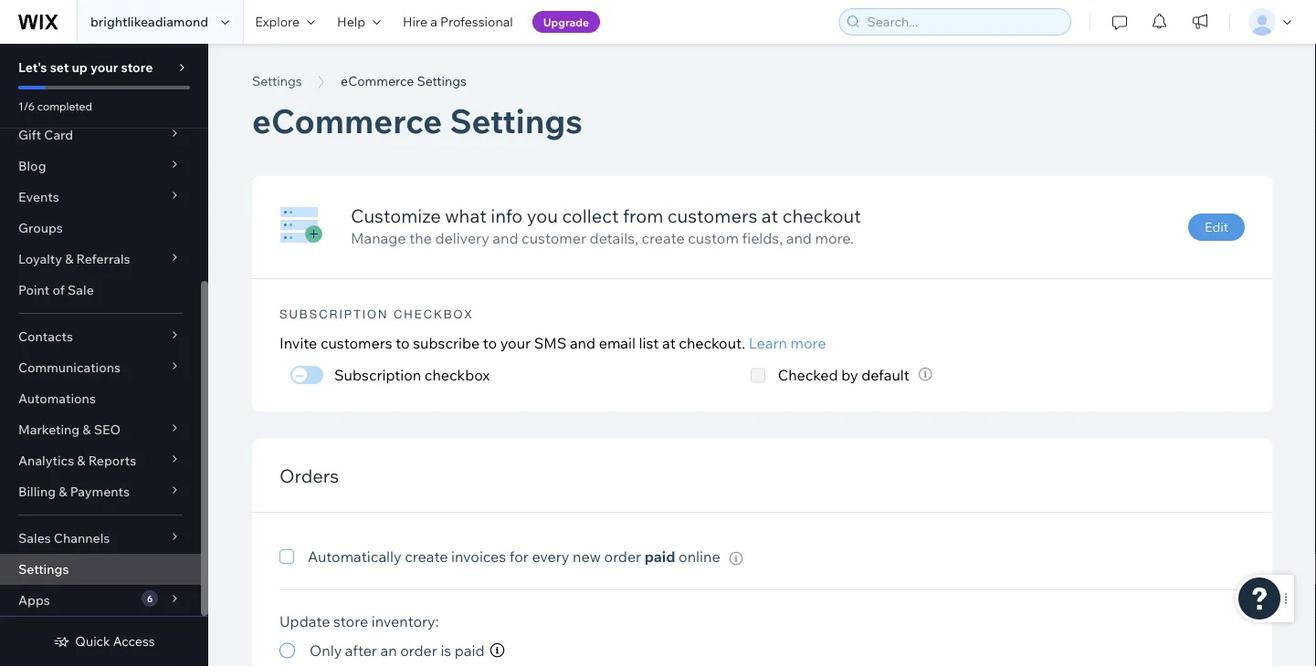 Task type: describe. For each thing, give the bounding box(es) containing it.
hire a professional
[[403, 14, 513, 30]]

0 vertical spatial ecommerce
[[341, 73, 414, 89]]

what
[[445, 204, 487, 227]]

card
[[44, 127, 73, 143]]

only after an order is paid
[[310, 642, 485, 660]]

set
[[50, 59, 69, 75]]

orders
[[279, 465, 339, 487]]

fields,
[[742, 229, 783, 247]]

from
[[623, 204, 663, 227]]

loyalty
[[18, 251, 62, 267]]

learn
[[749, 334, 787, 352]]

loyalty & referrals button
[[0, 244, 201, 275]]

invoices
[[451, 548, 506, 566]]

events button
[[0, 182, 201, 213]]

for
[[509, 548, 529, 566]]

6
[[147, 593, 153, 605]]

help
[[337, 14, 365, 30]]

settings inside sidebar element
[[18, 562, 69, 578]]

learn more link
[[749, 334, 826, 352]]

an
[[380, 642, 397, 660]]

1 horizontal spatial order
[[604, 548, 641, 566]]

you
[[527, 204, 558, 227]]

after
[[345, 642, 377, 660]]

invite
[[279, 334, 317, 352]]

loyalty & referrals
[[18, 251, 130, 267]]

settings link inside sidebar element
[[0, 554, 201, 585]]

point of sale link
[[0, 275, 201, 306]]

quick access
[[75, 634, 155, 650]]

1 horizontal spatial store
[[333, 613, 368, 631]]

quick
[[75, 634, 110, 650]]

billing & payments
[[18, 484, 130, 500]]

upgrade button
[[532, 11, 600, 33]]

2 horizontal spatial and
[[786, 229, 812, 247]]

completed
[[37, 99, 92, 113]]

sidebar element
[[0, 0, 208, 667]]

by
[[841, 366, 858, 384]]

gift card button
[[0, 120, 201, 151]]

checkout
[[782, 204, 861, 227]]

analytics & reports button
[[0, 446, 201, 477]]

online
[[679, 548, 720, 566]]

blog
[[18, 158, 46, 174]]

marketing & seo
[[18, 422, 121, 438]]

point of sale
[[18, 282, 94, 298]]

point
[[18, 282, 50, 298]]

contacts button
[[0, 322, 201, 353]]

1/6 completed
[[18, 99, 92, 113]]

customize
[[351, 204, 441, 227]]

1 vertical spatial create
[[405, 548, 448, 566]]

1 horizontal spatial and
[[570, 334, 596, 352]]

delivery
[[435, 229, 489, 247]]

subscription for subscription checkbox
[[279, 307, 388, 321]]

info
[[491, 204, 523, 227]]

let's
[[18, 59, 47, 75]]

every
[[532, 548, 569, 566]]

communications button
[[0, 353, 201, 384]]

hire a professional link
[[392, 0, 524, 44]]

reports
[[88, 453, 136, 469]]

sms
[[534, 334, 567, 352]]

invite customers to subscribe to your sms and email list at checkout. learn more
[[279, 334, 826, 352]]

& for billing
[[59, 484, 67, 500]]

automatically create invoices for every new order paid online
[[308, 548, 720, 566]]

let's set up your store
[[18, 59, 153, 75]]

info tooltip image for automatically create invoices for every new order
[[729, 552, 743, 566]]

quick access button
[[53, 634, 155, 650]]

gift
[[18, 127, 41, 143]]

groups
[[18, 220, 63, 236]]

marketing
[[18, 422, 80, 438]]

referrals
[[76, 251, 130, 267]]

customers inside customize what info you collect from customers at checkout manage the delivery and customer details, create custom fields, and more.
[[667, 204, 757, 227]]

update store inventory:
[[279, 613, 439, 631]]

sales channels button
[[0, 523, 201, 554]]

collect
[[562, 204, 619, 227]]

automatically
[[308, 548, 402, 566]]

info tooltip image for only after an order is paid
[[490, 644, 505, 659]]

& for analytics
[[77, 453, 85, 469]]

help button
[[326, 0, 392, 44]]

1 to from the left
[[396, 334, 410, 352]]



Task type: vqa. For each thing, say whether or not it's contained in the screenshot.
Updates.
no



Task type: locate. For each thing, give the bounding box(es) containing it.
1 vertical spatial your
[[500, 334, 531, 352]]

checked by default
[[778, 366, 910, 384]]

1 horizontal spatial create
[[642, 229, 685, 247]]

customers down subscription checkbox
[[320, 334, 392, 352]]

1 horizontal spatial customers
[[667, 204, 757, 227]]

communications
[[18, 360, 121, 376]]

1 horizontal spatial to
[[483, 334, 497, 352]]

& left seo on the left
[[82, 422, 91, 438]]

access
[[113, 634, 155, 650]]

& for loyalty
[[65, 251, 73, 267]]

sale
[[68, 282, 94, 298]]

ecommerce
[[341, 73, 414, 89], [252, 100, 442, 141]]

1 horizontal spatial at
[[762, 204, 778, 227]]

checkout.
[[679, 334, 745, 352]]

customers
[[667, 204, 757, 227], [320, 334, 392, 352]]

sales
[[18, 531, 51, 547]]

seo
[[94, 422, 121, 438]]

your left sms
[[500, 334, 531, 352]]

Search... field
[[862, 9, 1065, 35]]

order
[[604, 548, 641, 566], [400, 642, 437, 660]]

and
[[493, 229, 518, 247], [786, 229, 812, 247], [570, 334, 596, 352]]

store inside sidebar element
[[121, 59, 153, 75]]

your right the up
[[90, 59, 118, 75]]

1 vertical spatial ecommerce settings
[[252, 100, 583, 141]]

list
[[639, 334, 659, 352]]

0 horizontal spatial and
[[493, 229, 518, 247]]

more
[[790, 334, 826, 352]]

upgrade
[[543, 15, 589, 29]]

subscription checkbox
[[279, 307, 474, 321]]

0 horizontal spatial info tooltip image
[[490, 644, 505, 659]]

explore
[[255, 14, 300, 30]]

to right subscribe
[[483, 334, 497, 352]]

0 vertical spatial paid
[[645, 548, 675, 566]]

1 vertical spatial customers
[[320, 334, 392, 352]]

brightlikeadiamond
[[90, 14, 208, 30]]

customize what info you collect from customers at checkout manage the delivery and customer details, create custom fields, and more.
[[351, 204, 861, 247]]

& for marketing
[[82, 422, 91, 438]]

checkbox
[[425, 366, 490, 384]]

0 vertical spatial settings link
[[243, 72, 311, 90]]

& inside popup button
[[82, 422, 91, 438]]

custom
[[688, 229, 739, 247]]

is
[[441, 642, 451, 660]]

of
[[52, 282, 65, 298]]

create down the from
[[642, 229, 685, 247]]

1 vertical spatial ecommerce
[[252, 100, 442, 141]]

billing & payments button
[[0, 477, 201, 508]]

blog button
[[0, 151, 201, 182]]

info tooltip image right online
[[729, 552, 743, 566]]

more.
[[815, 229, 854, 247]]

1 vertical spatial subscription
[[334, 366, 421, 384]]

0 horizontal spatial create
[[405, 548, 448, 566]]

new
[[573, 548, 601, 566]]

paid right is
[[455, 642, 485, 660]]

1 horizontal spatial paid
[[645, 548, 675, 566]]

sales channels
[[18, 531, 110, 547]]

1 vertical spatial store
[[333, 613, 368, 631]]

& right billing
[[59, 484, 67, 500]]

1 vertical spatial at
[[662, 334, 676, 352]]

subscription for subscription checkbox
[[334, 366, 421, 384]]

to up subscription checkbox
[[396, 334, 410, 352]]

0 horizontal spatial order
[[400, 642, 437, 660]]

0 vertical spatial subscription
[[279, 307, 388, 321]]

analytics & reports
[[18, 453, 136, 469]]

create left invoices
[[405, 548, 448, 566]]

info tooltip image
[[919, 368, 932, 382]]

analytics
[[18, 453, 74, 469]]

2 to from the left
[[483, 334, 497, 352]]

0 horizontal spatial to
[[396, 334, 410, 352]]

0 horizontal spatial at
[[662, 334, 676, 352]]

0 vertical spatial your
[[90, 59, 118, 75]]

1 horizontal spatial settings link
[[243, 72, 311, 90]]

customer
[[522, 229, 586, 247]]

a
[[430, 14, 437, 30]]

0 vertical spatial info tooltip image
[[729, 552, 743, 566]]

at inside customize what info you collect from customers at checkout manage the delivery and customer details, create custom fields, and more.
[[762, 204, 778, 227]]

0 vertical spatial store
[[121, 59, 153, 75]]

only
[[310, 642, 342, 660]]

groups link
[[0, 213, 201, 244]]

0 horizontal spatial paid
[[455, 642, 485, 660]]

& right loyalty
[[65, 251, 73, 267]]

payments
[[70, 484, 130, 500]]

0 horizontal spatial customers
[[320, 334, 392, 352]]

1 vertical spatial order
[[400, 642, 437, 660]]

marketing & seo button
[[0, 415, 201, 446]]

default
[[861, 366, 910, 384]]

info tooltip image right is
[[490, 644, 505, 659]]

and down "checkout"
[[786, 229, 812, 247]]

order right 'new'
[[604, 548, 641, 566]]

paid left online
[[645, 548, 675, 566]]

hire
[[403, 14, 427, 30]]

email
[[599, 334, 636, 352]]

settings link down channels on the bottom of page
[[0, 554, 201, 585]]

at right the list
[[662, 334, 676, 352]]

gift card
[[18, 127, 73, 143]]

0 horizontal spatial settings link
[[0, 554, 201, 585]]

and right sms
[[570, 334, 596, 352]]

1 horizontal spatial info tooltip image
[[729, 552, 743, 566]]

update
[[279, 613, 330, 631]]

create
[[642, 229, 685, 247], [405, 548, 448, 566]]

0 vertical spatial create
[[642, 229, 685, 247]]

0 horizontal spatial store
[[121, 59, 153, 75]]

0 horizontal spatial your
[[90, 59, 118, 75]]

store down brightlikeadiamond
[[121, 59, 153, 75]]

up
[[72, 59, 88, 75]]

apps
[[18, 593, 50, 609]]

subscribe
[[413, 334, 480, 352]]

& inside popup button
[[59, 484, 67, 500]]

1 vertical spatial info tooltip image
[[490, 644, 505, 659]]

order left is
[[400, 642, 437, 660]]

details,
[[590, 229, 638, 247]]

automations link
[[0, 384, 201, 415]]

events
[[18, 189, 59, 205]]

settings link down explore
[[243, 72, 311, 90]]

edit button
[[1188, 214, 1245, 241]]

inventory:
[[371, 613, 439, 631]]

info tooltip image
[[729, 552, 743, 566], [490, 644, 505, 659]]

0 vertical spatial customers
[[667, 204, 757, 227]]

create inside customize what info you collect from customers at checkout manage the delivery and customer details, create custom fields, and more.
[[642, 229, 685, 247]]

0 vertical spatial order
[[604, 548, 641, 566]]

subscription
[[279, 307, 388, 321], [334, 366, 421, 384]]

1 vertical spatial paid
[[455, 642, 485, 660]]

0 vertical spatial ecommerce settings
[[341, 73, 467, 89]]

0 vertical spatial at
[[762, 204, 778, 227]]

& left reports
[[77, 453, 85, 469]]

subscription down subscription checkbox
[[334, 366, 421, 384]]

professional
[[440, 14, 513, 30]]

customers up custom
[[667, 204, 757, 227]]

your
[[90, 59, 118, 75], [500, 334, 531, 352]]

1 vertical spatial settings link
[[0, 554, 201, 585]]

and down info
[[493, 229, 518, 247]]

subscription up the invite
[[279, 307, 388, 321]]

channels
[[54, 531, 110, 547]]

ecommerce settings
[[341, 73, 467, 89], [252, 100, 583, 141]]

edit
[[1205, 219, 1228, 235]]

&
[[65, 251, 73, 267], [82, 422, 91, 438], [77, 453, 85, 469], [59, 484, 67, 500]]

subscription checkbox
[[334, 366, 490, 384]]

1/6
[[18, 99, 35, 113]]

manage
[[351, 229, 406, 247]]

contacts
[[18, 329, 73, 345]]

store up after
[[333, 613, 368, 631]]

at up fields,
[[762, 204, 778, 227]]

settings
[[252, 73, 302, 89], [417, 73, 467, 89], [450, 100, 583, 141], [18, 562, 69, 578]]

your inside sidebar element
[[90, 59, 118, 75]]

1 horizontal spatial your
[[500, 334, 531, 352]]



